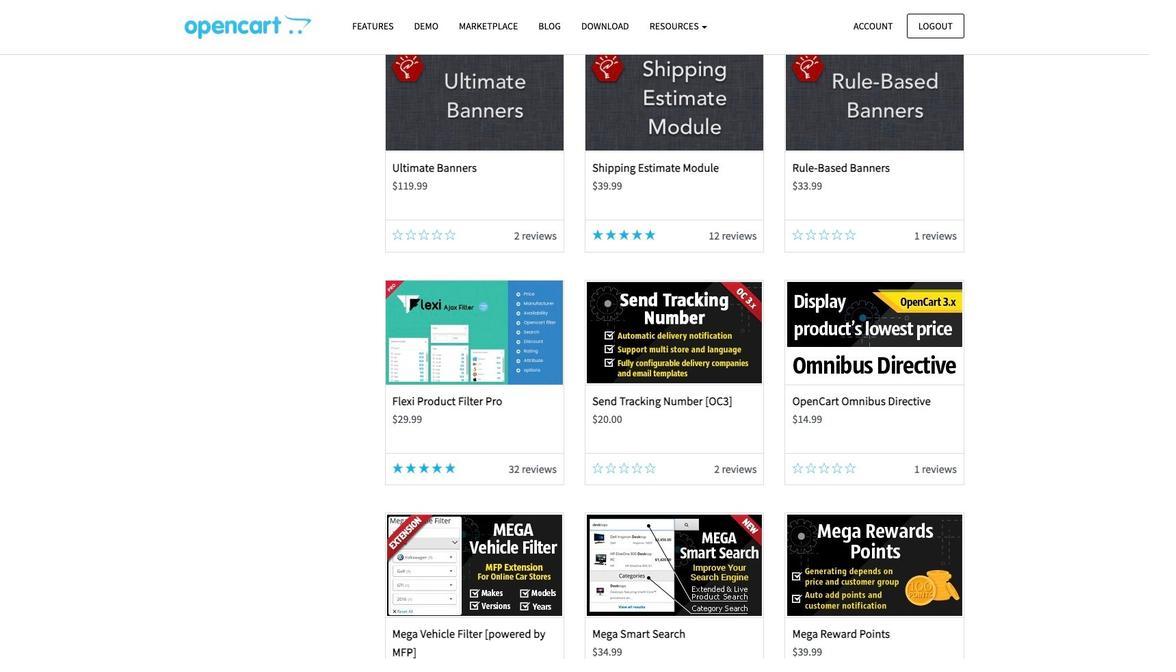 Task type: vqa. For each thing, say whether or not it's contained in the screenshot.
Ultimate Banners image at the top of the page
yes



Task type: locate. For each thing, give the bounding box(es) containing it.
mega smart search image
[[586, 513, 764, 617]]

shipping estimate module image
[[586, 47, 764, 151]]

other extensions image
[[185, 14, 311, 39]]

flexi product filter pro image
[[386, 280, 564, 384]]

star light o image
[[198, 38, 211, 49], [211, 38, 224, 49], [237, 38, 250, 49], [392, 229, 403, 240], [793, 229, 804, 240], [806, 229, 817, 240], [832, 229, 843, 240], [845, 229, 856, 240], [606, 462, 617, 473], [619, 462, 630, 473], [632, 462, 643, 473], [793, 462, 804, 473], [806, 462, 817, 473], [819, 462, 830, 473], [832, 462, 843, 473]]

star light o image
[[211, 14, 224, 25], [224, 14, 237, 25], [237, 14, 250, 25], [224, 38, 237, 49], [406, 229, 417, 240], [419, 229, 430, 240], [432, 229, 443, 240], [445, 229, 456, 240], [819, 229, 830, 240], [593, 462, 604, 473], [645, 462, 656, 473], [845, 462, 856, 473]]

star light image
[[185, 14, 198, 25], [185, 38, 198, 49], [593, 229, 604, 240], [619, 229, 630, 240], [632, 229, 643, 240], [392, 462, 403, 473], [406, 462, 417, 473], [419, 462, 430, 473]]

rule-based banners image
[[786, 47, 964, 151]]

star light image
[[198, 14, 211, 25], [606, 229, 617, 240], [645, 229, 656, 240], [432, 462, 443, 473], [445, 462, 456, 473]]

opencart omnibus directive image
[[786, 280, 964, 384]]



Task type: describe. For each thing, give the bounding box(es) containing it.
send tracking number [oc3] image
[[586, 280, 764, 384]]

ultimate banners image
[[386, 47, 564, 151]]

mega reward points image
[[786, 513, 964, 617]]

mega vehicle filter [powered by mfp] image
[[386, 513, 564, 617]]



